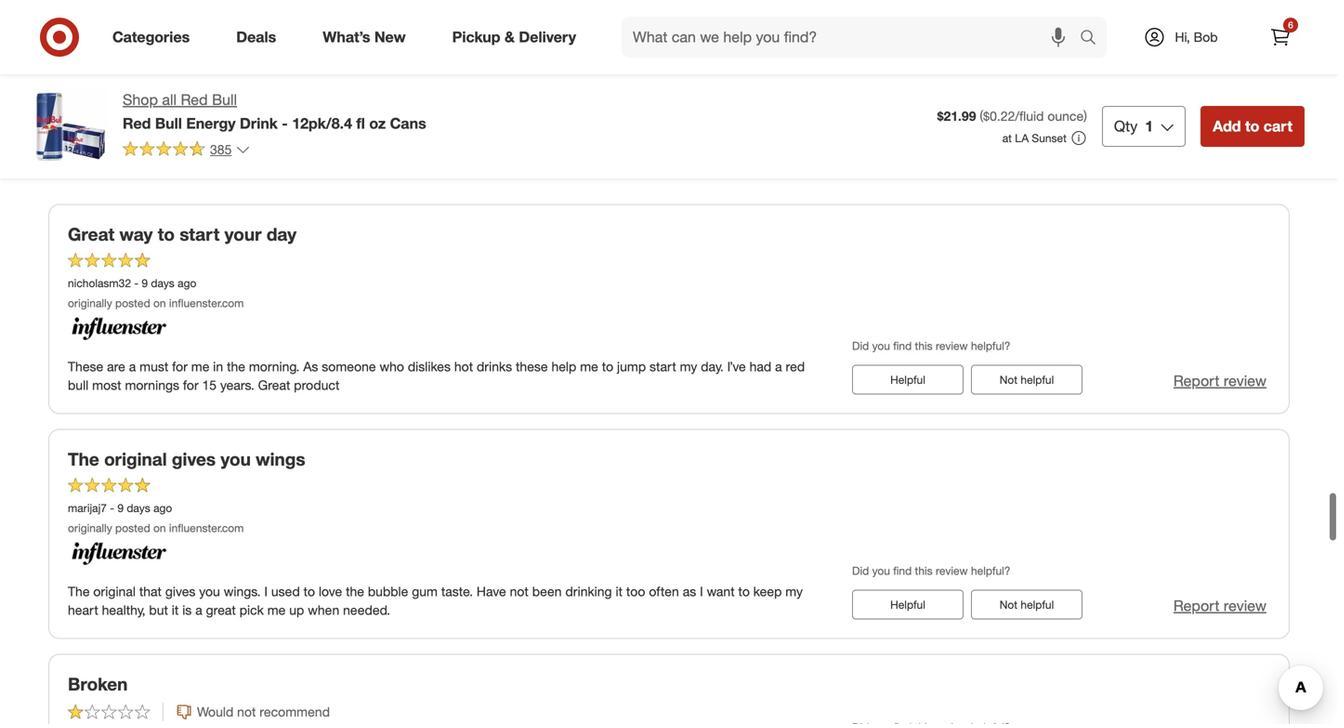 Task type: describe. For each thing, give the bounding box(es) containing it.
delivery
[[519, 28, 576, 46]]

originally for great
[[68, 296, 112, 310]]

1
[[1146, 117, 1154, 135]]

healthy,
[[102, 602, 146, 618]]

gives inside the original that gives you wings. i used to love the bubble gum taste. have not been drinking it too often as i want to keep my heart healthy, but it is a great pick me up when needed.
[[165, 583, 196, 600]]

helpful for great way to start your day
[[891, 373, 926, 387]]

not helpful for the original gives you wings
[[1000, 598, 1054, 612]]

ounce
[[1048, 108, 1084, 124]]

ago for to
[[178, 276, 196, 290]]

way
[[119, 223, 153, 245]]

0 horizontal spatial great
[[68, 223, 115, 245]]

6 link
[[1261, 17, 1302, 58]]

shop all red bull red bull energy drink - 12pk/8.4 fl oz cans
[[123, 91, 426, 132]]

originally posted on influenster.com for original
[[68, 521, 244, 535]]

but
[[149, 602, 168, 618]]

not for the original gives you wings
[[1000, 598, 1018, 612]]

$21.99 ( $0.22 /fluid ounce )
[[938, 108, 1088, 124]]

drinks
[[477, 358, 512, 375]]

these
[[68, 358, 103, 375]]

- inside shop all red bull red bull energy drink - 12pk/8.4 fl oz cans
[[282, 114, 288, 132]]

had
[[750, 358, 772, 375]]

wings
[[256, 448, 305, 470]]

morning.
[[249, 358, 300, 375]]

not helpful button for the original gives you wings
[[972, 590, 1083, 620]]

oz
[[369, 114, 386, 132]]

hi, bob
[[1176, 29, 1218, 45]]

did you find this review helpful? for the original gives you wings
[[853, 564, 1011, 578]]

verified
[[1167, 96, 1217, 114]]

marijaj7 - 9 days ago
[[68, 501, 172, 515]]

as
[[683, 583, 697, 600]]

0 horizontal spatial bull
[[155, 114, 182, 132]]

is
[[182, 602, 192, 618]]

report for great way to start your day
[[1174, 372, 1220, 390]]

to left love
[[304, 583, 315, 600]]

fl
[[356, 114, 365, 132]]

write a review button
[[624, 0, 715, 27]]

purchases
[[1221, 96, 1290, 114]]

are
[[107, 358, 125, 375]]

write a review
[[632, 5, 707, 19]]

needed.
[[343, 602, 391, 618]]

0 horizontal spatial start
[[180, 223, 220, 245]]

1 vertical spatial for
[[183, 377, 199, 393]]

0 vertical spatial for
[[172, 358, 188, 375]]

9 for original
[[117, 501, 124, 515]]

this for great way to start your day
[[915, 339, 933, 353]]

drink
[[240, 114, 278, 132]]

sunset
[[1032, 131, 1067, 145]]

been
[[532, 583, 562, 600]]

helpful button for great way to start your day
[[853, 365, 964, 395]]

new
[[375, 28, 406, 46]]

&
[[505, 28, 515, 46]]

to inside these are a must for me in the morning. as someone who dislikes hot drinks these help me to jump start my day. i've had a red bull most mornings for 15 years. great product
[[602, 358, 614, 375]]

qty
[[1115, 117, 1138, 135]]

the inside the original that gives you wings. i used to love the bubble gum taste. have not been drinking it too often as i want to keep my heart healthy, but it is a great pick me up when needed.
[[346, 583, 364, 600]]

pick
[[240, 602, 264, 618]]

not inside the original that gives you wings. i used to love the bubble gum taste. have not been drinking it too often as i want to keep my heart healthy, but it is a great pick me up when needed.
[[510, 583, 529, 600]]

did for great way to start your day
[[853, 339, 869, 353]]

1 vertical spatial not
[[237, 704, 256, 720]]

jump
[[617, 358, 646, 375]]

often
[[649, 583, 679, 600]]

dislikes
[[408, 358, 451, 375]]

days for way
[[151, 276, 175, 290]]

report review for the original gives you wings
[[1174, 597, 1267, 615]]

0 vertical spatial red
[[181, 91, 208, 109]]

0 horizontal spatial me
[[191, 358, 210, 375]]

(
[[980, 108, 984, 124]]

taste.
[[441, 583, 473, 600]]

- for the original gives you wings
[[110, 501, 114, 515]]

on for original
[[153, 521, 166, 535]]

2 horizontal spatial me
[[580, 358, 599, 375]]

influenster.com for you
[[169, 521, 244, 535]]

at
[[1003, 131, 1012, 145]]

cans
[[390, 114, 426, 132]]

mornings
[[125, 377, 179, 393]]

product
[[294, 377, 340, 393]]

love
[[319, 583, 342, 600]]

not helpful button for great way to start your day
[[972, 365, 1083, 395]]

helpful button for the original gives you wings
[[853, 590, 964, 620]]

influenster.com for start
[[169, 296, 244, 310]]

what's
[[323, 28, 370, 46]]

too
[[626, 583, 646, 600]]

385
[[210, 141, 232, 157]]

broken
[[68, 673, 128, 695]]

0 vertical spatial gives
[[172, 448, 216, 470]]

pickup & delivery link
[[437, 17, 600, 58]]

must
[[140, 358, 169, 375]]

search
[[1072, 30, 1117, 48]]

pickup
[[452, 28, 501, 46]]

helpful for great way to start your day
[[1021, 373, 1054, 387]]

great
[[206, 602, 236, 618]]

help
[[552, 358, 577, 375]]

report review button for the original gives you wings
[[1174, 595, 1267, 617]]

that
[[139, 583, 162, 600]]

gum
[[412, 583, 438, 600]]

12pk/8.4
[[292, 114, 352, 132]]

385 link
[[123, 140, 250, 162]]

)
[[1084, 108, 1088, 124]]

write
[[632, 5, 660, 19]]

deals link
[[221, 17, 300, 58]]

Verified purchases checkbox
[[1141, 96, 1160, 114]]

a inside the original that gives you wings. i used to love the bubble gum taste. have not been drinking it too often as i want to keep my heart healthy, but it is a great pick me up when needed.
[[195, 602, 202, 618]]

bull
[[68, 377, 89, 393]]

nicholasm32
[[68, 276, 131, 290]]

1 vertical spatial red
[[123, 114, 151, 132]]

search button
[[1072, 17, 1117, 61]]

posted for way
[[115, 296, 150, 310]]



Task type: locate. For each thing, give the bounding box(es) containing it.
when
[[308, 602, 340, 618]]

2 not helpful button from the top
[[972, 590, 1083, 620]]

the original that gives you wings. i used to love the bubble gum taste. have not been drinking it too often as i want to keep my heart healthy, but it is a great pick me up when needed.
[[68, 583, 803, 618]]

qty 1
[[1115, 117, 1154, 135]]

0 vertical spatial the
[[227, 358, 245, 375]]

start right jump
[[650, 358, 677, 375]]

0 vertical spatial find
[[894, 339, 912, 353]]

0 vertical spatial this
[[915, 339, 933, 353]]

the inside these are a must for me in the morning. as someone who dislikes hot drinks these help me to jump start my day. i've had a red bull most mornings for 15 years. great product
[[227, 358, 245, 375]]

original inside the original that gives you wings. i used to love the bubble gum taste. have not been drinking it too often as i want to keep my heart healthy, but it is a great pick me up when needed.
[[93, 583, 136, 600]]

the up marijaj7 on the bottom of the page
[[68, 448, 99, 470]]

1 report review button from the top
[[1174, 370, 1267, 392]]

1 vertical spatial report review
[[1174, 597, 1267, 615]]

1 vertical spatial originally posted on influenster.com
[[68, 521, 244, 535]]

0 vertical spatial not
[[510, 583, 529, 600]]

0 vertical spatial helpful
[[1021, 373, 1054, 387]]

1 helpful from the top
[[891, 373, 926, 387]]

0 vertical spatial ago
[[178, 276, 196, 290]]

originally
[[68, 296, 112, 310], [68, 521, 112, 535]]

0 vertical spatial helpful button
[[853, 365, 964, 395]]

1 horizontal spatial red
[[181, 91, 208, 109]]

1 horizontal spatial it
[[616, 583, 623, 600]]

0 vertical spatial not helpful button
[[972, 365, 1083, 395]]

categories
[[112, 28, 190, 46]]

1 horizontal spatial the
[[346, 583, 364, 600]]

for left 15
[[183, 377, 199, 393]]

helpful
[[891, 373, 926, 387], [891, 598, 926, 612]]

helpful for the original gives you wings
[[1021, 598, 1054, 612]]

ago
[[178, 276, 196, 290], [153, 501, 172, 515]]

days down the great way to start your day
[[151, 276, 175, 290]]

1 vertical spatial posted
[[115, 521, 150, 535]]

1 helpful button from the top
[[853, 365, 964, 395]]

2 report review button from the top
[[1174, 595, 1267, 617]]

1 vertical spatial gives
[[165, 583, 196, 600]]

someone
[[322, 358, 376, 375]]

0 horizontal spatial it
[[172, 602, 179, 618]]

0 vertical spatial -
[[282, 114, 288, 132]]

all
[[162, 91, 177, 109]]

1 vertical spatial original
[[93, 583, 136, 600]]

0 vertical spatial days
[[151, 276, 175, 290]]

1 vertical spatial bull
[[155, 114, 182, 132]]

most
[[92, 377, 121, 393]]

1 this from the top
[[915, 339, 933, 353]]

9 right nicholasm32
[[142, 276, 148, 290]]

0 horizontal spatial my
[[680, 358, 698, 375]]

posted down "marijaj7 - 9 days ago"
[[115, 521, 150, 535]]

1 horizontal spatial me
[[267, 602, 286, 618]]

0 horizontal spatial not
[[237, 704, 256, 720]]

for right must
[[172, 358, 188, 375]]

originally for the
[[68, 521, 112, 535]]

i've
[[728, 358, 746, 375]]

original for that
[[93, 583, 136, 600]]

bull up 'energy'
[[212, 91, 237, 109]]

2 i from the left
[[700, 583, 704, 600]]

me inside the original that gives you wings. i used to love the bubble gum taste. have not been drinking it too often as i want to keep my heart healthy, but it is a great pick me up when needed.
[[267, 602, 286, 618]]

0 vertical spatial bull
[[212, 91, 237, 109]]

i left the used
[[264, 583, 268, 600]]

0 vertical spatial original
[[104, 448, 167, 470]]

review inside button
[[672, 5, 707, 19]]

on down "marijaj7 - 9 days ago"
[[153, 521, 166, 535]]

to down purchases
[[1246, 117, 1260, 135]]

influenster.com
[[169, 296, 244, 310], [169, 521, 244, 535]]

day
[[267, 223, 297, 245]]

originally down marijaj7 on the bottom of the page
[[68, 521, 112, 535]]

my left day.
[[680, 358, 698, 375]]

helpful?
[[971, 339, 1011, 353], [971, 564, 1011, 578]]

ago for gives
[[153, 501, 172, 515]]

2 not helpful from the top
[[1000, 598, 1054, 612]]

red right all
[[181, 91, 208, 109]]

days
[[151, 276, 175, 290], [127, 501, 150, 515]]

1 vertical spatial days
[[127, 501, 150, 515]]

1 vertical spatial ago
[[153, 501, 172, 515]]

originally posted on influenster.com
[[68, 296, 244, 310], [68, 521, 244, 535]]

influenster.com down the original gives you wings at the bottom left of the page
[[169, 521, 244, 535]]

1 influenster.com from the top
[[169, 296, 244, 310]]

recommend
[[260, 704, 330, 720]]

1 vertical spatial did
[[853, 564, 869, 578]]

1 horizontal spatial start
[[650, 358, 677, 375]]

1 horizontal spatial great
[[258, 377, 290, 393]]

- right nicholasm32
[[134, 276, 139, 290]]

marijaj7
[[68, 501, 107, 515]]

1 vertical spatial find
[[894, 564, 912, 578]]

on
[[153, 296, 166, 310], [153, 521, 166, 535]]

1 the from the top
[[68, 448, 99, 470]]

not helpful button
[[972, 365, 1083, 395], [972, 590, 1083, 620]]

0 vertical spatial start
[[180, 223, 220, 245]]

2 report review from the top
[[1174, 597, 1267, 615]]

2 this from the top
[[915, 564, 933, 578]]

1 originally posted on influenster.com from the top
[[68, 296, 244, 310]]

2 helpful from the top
[[1021, 598, 1054, 612]]

1 vertical spatial the
[[346, 583, 364, 600]]

a inside button
[[663, 5, 669, 19]]

1 vertical spatial start
[[650, 358, 677, 375]]

$0.22
[[984, 108, 1016, 124]]

who
[[380, 358, 404, 375]]

0 vertical spatial it
[[616, 583, 623, 600]]

2 posted from the top
[[115, 521, 150, 535]]

0 vertical spatial helpful
[[891, 373, 926, 387]]

gives down 15
[[172, 448, 216, 470]]

hi,
[[1176, 29, 1191, 45]]

1 report from the top
[[1174, 372, 1220, 390]]

red
[[181, 91, 208, 109], [123, 114, 151, 132]]

my inside these are a must for me in the morning. as someone who dislikes hot drinks these help me to jump start my day. i've had a red bull most mornings for 15 years. great product
[[680, 358, 698, 375]]

image of red bull energy drink - 12pk/8.4 fl oz cans image
[[33, 89, 108, 164]]

on down nicholasm32 - 9 days ago
[[153, 296, 166, 310]]

2 report from the top
[[1174, 597, 1220, 615]]

What can we help you find? suggestions appear below search field
[[622, 17, 1085, 58]]

a right is in the left bottom of the page
[[195, 602, 202, 618]]

1 vertical spatial originally
[[68, 521, 112, 535]]

ago down the original gives you wings at the bottom left of the page
[[153, 501, 172, 515]]

1 vertical spatial great
[[258, 377, 290, 393]]

0 vertical spatial not helpful
[[1000, 373, 1054, 387]]

originally posted on influenster.com for way
[[68, 296, 244, 310]]

have
[[477, 583, 506, 600]]

with
[[1167, 71, 1197, 89]]

drinking
[[566, 583, 612, 600]]

not for great way to start your day
[[1000, 373, 1018, 387]]

nicholasm32 - 9 days ago
[[68, 276, 196, 290]]

0 vertical spatial report review
[[1174, 372, 1267, 390]]

la
[[1015, 131, 1029, 145]]

to left jump
[[602, 358, 614, 375]]

days for original
[[127, 501, 150, 515]]

days right marijaj7 on the bottom of the page
[[127, 501, 150, 515]]

0 horizontal spatial 9
[[117, 501, 124, 515]]

report
[[1174, 372, 1220, 390], [1174, 597, 1220, 615]]

bob
[[1194, 29, 1218, 45]]

1 originally from the top
[[68, 296, 112, 310]]

1 horizontal spatial not
[[510, 583, 529, 600]]

0 vertical spatial influenster.com
[[169, 296, 244, 310]]

1 vertical spatial -
[[134, 276, 139, 290]]

0 vertical spatial posted
[[115, 296, 150, 310]]

on for way
[[153, 296, 166, 310]]

2 helpful button from the top
[[853, 590, 964, 620]]

find for great way to start your day
[[894, 339, 912, 353]]

the for the original gives you wings
[[68, 448, 99, 470]]

0 vertical spatial 9
[[142, 276, 148, 290]]

original for gives
[[104, 448, 167, 470]]

0 vertical spatial report review button
[[1174, 370, 1267, 392]]

0 vertical spatial report
[[1174, 372, 1220, 390]]

report review for great way to start your day
[[1174, 372, 1267, 390]]

great way to start your day
[[68, 223, 297, 245]]

1 i from the left
[[264, 583, 268, 600]]

1 vertical spatial the
[[68, 583, 90, 600]]

a right are
[[129, 358, 136, 375]]

did
[[853, 339, 869, 353], [853, 564, 869, 578]]

0 vertical spatial did you find this review helpful?
[[853, 339, 1011, 353]]

great down morning.
[[258, 377, 290, 393]]

bull down all
[[155, 114, 182, 132]]

would not recommend
[[197, 704, 330, 720]]

cart
[[1264, 117, 1293, 135]]

energy
[[186, 114, 236, 132]]

1 vertical spatial it
[[172, 602, 179, 618]]

original up "marijaj7 - 9 days ago"
[[104, 448, 167, 470]]

add to cart
[[1213, 117, 1293, 135]]

a right write
[[663, 5, 669, 19]]

in
[[213, 358, 223, 375]]

report for the original gives you wings
[[1174, 597, 1220, 615]]

1 vertical spatial my
[[786, 583, 803, 600]]

great inside these are a must for me in the morning. as someone who dislikes hot drinks these help me to jump start my day. i've had a red bull most mornings for 15 years. great product
[[258, 377, 290, 393]]

1 vertical spatial 9
[[117, 501, 124, 515]]

2 vertical spatial -
[[110, 501, 114, 515]]

1 not from the top
[[1000, 373, 1018, 387]]

shop
[[123, 91, 158, 109]]

0 vertical spatial on
[[153, 296, 166, 310]]

i
[[264, 583, 268, 600], [700, 583, 704, 600]]

9
[[142, 276, 148, 290], [117, 501, 124, 515]]

0 vertical spatial helpful?
[[971, 339, 1011, 353]]

start inside these are a must for me in the morning. as someone who dislikes hot drinks these help me to jump start my day. i've had a red bull most mornings for 15 years. great product
[[650, 358, 677, 375]]

0 vertical spatial originally
[[68, 296, 112, 310]]

1 vertical spatial influenster.com
[[169, 521, 244, 535]]

my right keep
[[786, 583, 803, 600]]

0 vertical spatial the
[[68, 448, 99, 470]]

not right have
[[510, 583, 529, 600]]

0 vertical spatial originally posted on influenster.com
[[68, 296, 244, 310]]

1 on from the top
[[153, 296, 166, 310]]

0 horizontal spatial red
[[123, 114, 151, 132]]

helpful for the original gives you wings
[[891, 598, 926, 612]]

originally down nicholasm32
[[68, 296, 112, 310]]

report review button for great way to start your day
[[1174, 370, 1267, 392]]

wings.
[[224, 583, 261, 600]]

1 helpful? from the top
[[971, 339, 1011, 353]]

1 helpful from the top
[[1021, 373, 1054, 387]]

1 posted from the top
[[115, 296, 150, 310]]

did you find this review helpful? for great way to start your day
[[853, 339, 1011, 353]]

the up heart
[[68, 583, 90, 600]]

not helpful for great way to start your day
[[1000, 373, 1054, 387]]

me left in
[[191, 358, 210, 375]]

2 on from the top
[[153, 521, 166, 535]]

the right in
[[227, 358, 245, 375]]

1 not helpful button from the top
[[972, 365, 1083, 395]]

15
[[202, 377, 217, 393]]

ago down the great way to start your day
[[178, 276, 196, 290]]

/fluid
[[1016, 108, 1044, 124]]

red down shop
[[123, 114, 151, 132]]

2 influenster.com from the top
[[169, 521, 244, 535]]

to right want
[[739, 583, 750, 600]]

find
[[894, 339, 912, 353], [894, 564, 912, 578]]

0 horizontal spatial -
[[110, 501, 114, 515]]

influenster.com up in
[[169, 296, 244, 310]]

with photos
[[1167, 71, 1247, 89]]

pickup & delivery
[[452, 28, 576, 46]]

0 vertical spatial not
[[1000, 373, 1018, 387]]

1 vertical spatial not helpful
[[1000, 598, 1054, 612]]

i right the as
[[700, 583, 704, 600]]

the up needed.
[[346, 583, 364, 600]]

- for great way to start your day
[[134, 276, 139, 290]]

posted for original
[[115, 521, 150, 535]]

2 did you find this review helpful? from the top
[[853, 564, 1011, 578]]

0 horizontal spatial the
[[227, 358, 245, 375]]

bubble
[[368, 583, 408, 600]]

1 find from the top
[[894, 339, 912, 353]]

find for the original gives you wings
[[894, 564, 912, 578]]

not right would
[[237, 704, 256, 720]]

0 vertical spatial my
[[680, 358, 698, 375]]

this for the original gives you wings
[[915, 564, 933, 578]]

With photos checkbox
[[1141, 71, 1160, 89]]

originally posted on influenster.com down nicholasm32 - 9 days ago
[[68, 296, 244, 310]]

report review button
[[1174, 370, 1267, 392], [1174, 595, 1267, 617]]

0 horizontal spatial days
[[127, 501, 150, 515]]

gives
[[172, 448, 216, 470], [165, 583, 196, 600]]

red
[[786, 358, 805, 375]]

did for the original gives you wings
[[853, 564, 869, 578]]

1 horizontal spatial -
[[134, 276, 139, 290]]

1 vertical spatial on
[[153, 521, 166, 535]]

2 find from the top
[[894, 564, 912, 578]]

the for the original that gives you wings. i used to love the bubble gum taste. have not been drinking it too often as i want to keep my heart healthy, but it is a great pick me up when needed.
[[68, 583, 90, 600]]

a
[[663, 5, 669, 19], [129, 358, 136, 375], [775, 358, 782, 375], [195, 602, 202, 618]]

these are a must for me in the morning. as someone who dislikes hot drinks these help me to jump start my day. i've had a red bull most mornings for 15 years. great product
[[68, 358, 805, 393]]

- right marijaj7 on the bottom of the page
[[110, 501, 114, 515]]

1 vertical spatial helpful?
[[971, 564, 1011, 578]]

1 report review from the top
[[1174, 372, 1267, 390]]

at la sunset
[[1003, 131, 1067, 145]]

great left way
[[68, 223, 115, 245]]

add
[[1213, 117, 1242, 135]]

9 for way
[[142, 276, 148, 290]]

- right drink
[[282, 114, 288, 132]]

2 helpful? from the top
[[971, 564, 1011, 578]]

to inside button
[[1246, 117, 1260, 135]]

2 originally from the top
[[68, 521, 112, 535]]

1 vertical spatial helpful
[[1021, 598, 1054, 612]]

your
[[225, 223, 262, 245]]

$21.99
[[938, 108, 977, 124]]

me right help
[[580, 358, 599, 375]]

want
[[707, 583, 735, 600]]

to right way
[[158, 223, 175, 245]]

1 vertical spatial helpful button
[[853, 590, 964, 620]]

2 the from the top
[[68, 583, 90, 600]]

1 not helpful from the top
[[1000, 373, 1054, 387]]

1 vertical spatial report
[[1174, 597, 1220, 615]]

original up healthy,
[[93, 583, 136, 600]]

posted down nicholasm32 - 9 days ago
[[115, 296, 150, 310]]

2 helpful from the top
[[891, 598, 926, 612]]

1 horizontal spatial 9
[[142, 276, 148, 290]]

me left up
[[267, 602, 286, 618]]

my inside the original that gives you wings. i used to love the bubble gum taste. have not been drinking it too often as i want to keep my heart healthy, but it is a great pick me up when needed.
[[786, 583, 803, 600]]

-
[[282, 114, 288, 132], [134, 276, 139, 290], [110, 501, 114, 515]]

deals
[[236, 28, 276, 46]]

the inside the original that gives you wings. i used to love the bubble gum taste. have not been drinking it too often as i want to keep my heart healthy, but it is a great pick me up when needed.
[[68, 583, 90, 600]]

1 vertical spatial this
[[915, 564, 933, 578]]

it left "too"
[[616, 583, 623, 600]]

1 vertical spatial did you find this review helpful?
[[853, 564, 1011, 578]]

1 horizontal spatial bull
[[212, 91, 237, 109]]

hot
[[454, 358, 473, 375]]

1 did you find this review helpful? from the top
[[853, 339, 1011, 353]]

1 vertical spatial not
[[1000, 598, 1018, 612]]

1 horizontal spatial ago
[[178, 276, 196, 290]]

helpful? for the original gives you wings
[[971, 564, 1011, 578]]

not
[[510, 583, 529, 600], [237, 704, 256, 720]]

1 vertical spatial not helpful button
[[972, 590, 1083, 620]]

categories link
[[97, 17, 213, 58]]

as
[[303, 358, 318, 375]]

verified purchases
[[1167, 96, 1290, 114]]

these
[[516, 358, 548, 375]]

not helpful
[[1000, 373, 1054, 387], [1000, 598, 1054, 612]]

start left your on the top of the page
[[180, 223, 220, 245]]

heart
[[68, 602, 98, 618]]

1 horizontal spatial days
[[151, 276, 175, 290]]

it left is in the left bottom of the page
[[172, 602, 179, 618]]

2 originally posted on influenster.com from the top
[[68, 521, 244, 535]]

0 horizontal spatial i
[[264, 583, 268, 600]]

2 did from the top
[[853, 564, 869, 578]]

you inside the original that gives you wings. i used to love the bubble gum taste. have not been drinking it too often as i want to keep my heart healthy, but it is a great pick me up when needed.
[[199, 583, 220, 600]]

1 vertical spatial helpful
[[891, 598, 926, 612]]

not
[[1000, 373, 1018, 387], [1000, 598, 1018, 612]]

0 vertical spatial great
[[68, 223, 115, 245]]

helpful? for great way to start your day
[[971, 339, 1011, 353]]

9 right marijaj7 on the bottom of the page
[[117, 501, 124, 515]]

what's new
[[323, 28, 406, 46]]

1 horizontal spatial my
[[786, 583, 803, 600]]

add to cart button
[[1201, 106, 1305, 147]]

this
[[915, 339, 933, 353], [915, 564, 933, 578]]

2 horizontal spatial -
[[282, 114, 288, 132]]

a left red
[[775, 358, 782, 375]]

keep
[[754, 583, 782, 600]]

gives up is in the left bottom of the page
[[165, 583, 196, 600]]

1 did from the top
[[853, 339, 869, 353]]

1 horizontal spatial i
[[700, 583, 704, 600]]

2 not from the top
[[1000, 598, 1018, 612]]

0 horizontal spatial ago
[[153, 501, 172, 515]]

originally posted on influenster.com down "marijaj7 - 9 days ago"
[[68, 521, 244, 535]]

0 vertical spatial did
[[853, 339, 869, 353]]



Task type: vqa. For each thing, say whether or not it's contained in the screenshot.
sno- to the top
no



